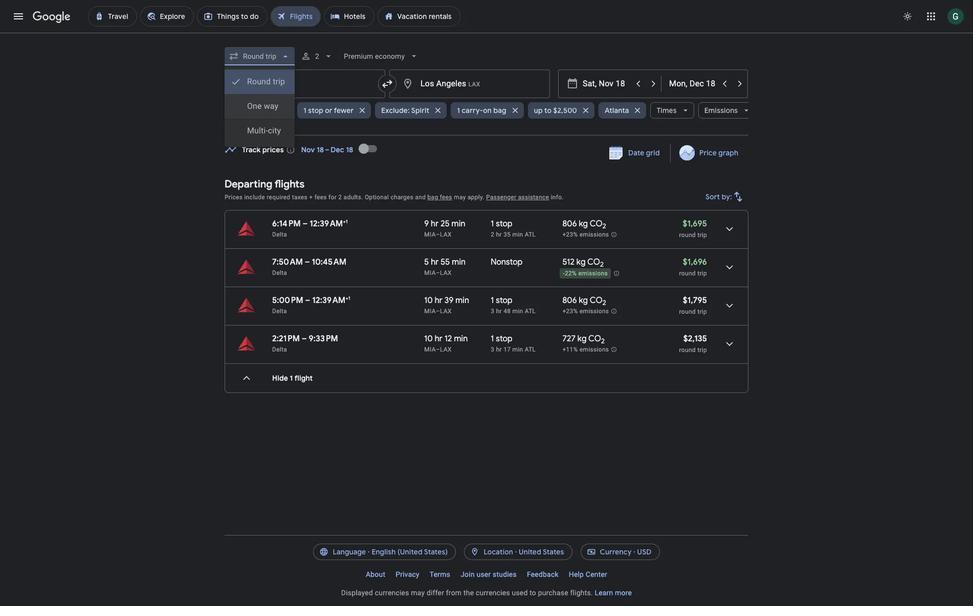 Task type: locate. For each thing, give the bounding box(es) containing it.
atl for 10 hr 12 min
[[525, 346, 536, 354]]

flights
[[275, 178, 305, 191]]

1 atl from the top
[[525, 231, 536, 238]]

+23% up 727
[[563, 308, 578, 315]]

bag right and
[[428, 194, 438, 201]]

passenger assistance button
[[486, 194, 549, 201]]

+ right the taxes
[[309, 194, 313, 201]]

1 trip from the top
[[698, 232, 707, 239]]

kg for $2,135
[[578, 334, 587, 344]]

delta down the 6:14 pm text field on the left
[[272, 231, 287, 238]]

feedback
[[527, 571, 559, 579]]

emissions
[[580, 231, 609, 239], [578, 270, 608, 277], [580, 308, 609, 315], [580, 347, 609, 354]]

trip inside $2,135 round trip
[[698, 347, 707, 354]]

hr right 9
[[431, 219, 439, 229]]

10 left 12
[[424, 334, 433, 344]]

1 inside 6:14 pm – 12:39 am + 1
[[346, 219, 348, 225]]

emissions for $1,695
[[580, 231, 609, 239]]

adults.
[[344, 194, 363, 201]]

1 stop 3 hr 17 min atl
[[491, 334, 536, 354]]

kg up +11% emissions
[[578, 334, 587, 344]]

35
[[504, 231, 511, 238]]

hr left 39
[[435, 296, 443, 306]]

10
[[424, 296, 433, 306], [424, 334, 433, 344]]

round inside $2,135 round trip
[[679, 347, 696, 354]]

currencies down privacy
[[375, 590, 409, 598]]

min inside 9 hr 25 min mia – lax
[[452, 219, 465, 229]]

12:39 am down 10:45 am
[[312, 296, 345, 306]]

806 kg co 2 up the 512 kg co 2
[[563, 219, 606, 231]]

up to $2,500 button
[[528, 98, 595, 123]]

fees left for
[[315, 194, 327, 201]]

hr left 17
[[496, 346, 502, 354]]

Los Angeles text field
[[389, 70, 550, 98]]

delta down 'departure time: 2:21 pm.' text box
[[272, 346, 287, 354]]

2 lax from the top
[[440, 270, 452, 277]]

co
[[590, 219, 603, 229], [587, 257, 600, 268], [590, 296, 603, 306], [588, 334, 601, 344]]

grid
[[646, 148, 660, 158]]

round inside $1,696 round trip
[[679, 270, 696, 277]]

2 currencies from the left
[[476, 590, 510, 598]]

4 round from the top
[[679, 347, 696, 354]]

17
[[504, 346, 511, 354]]

round inside $1,795 round trip
[[679, 309, 696, 316]]

4 lax from the top
[[440, 346, 452, 354]]

1696 US dollars text field
[[683, 257, 707, 268]]

sort by:
[[706, 192, 732, 202]]

512 kg co 2
[[563, 257, 604, 269]]

$1,795
[[683, 296, 707, 306]]

min right 17
[[513, 346, 523, 354]]

806 kg co 2 for $1,795
[[563, 296, 606, 308]]

$1,695
[[683, 219, 707, 229]]

1 vertical spatial to
[[530, 590, 536, 598]]

Arrival time: 9:33 PM. text field
[[309, 334, 338, 344]]

+ inside 6:14 pm – 12:39 am + 1
[[343, 219, 346, 225]]

2 vertical spatial +
[[345, 295, 348, 302]]

1 vertical spatial +
[[343, 219, 346, 225]]

$2,500
[[553, 106, 577, 115]]

$1,795 round trip
[[679, 296, 707, 316]]

hr inside 1 stop 3 hr 48 min atl
[[496, 308, 502, 315]]

emissions down 727 kg co 2
[[580, 347, 609, 354]]

date grid
[[628, 148, 660, 158]]

2 round from the top
[[679, 270, 696, 277]]

mia inside 9 hr 25 min mia – lax
[[424, 231, 436, 238]]

kg up the 512 kg co 2
[[579, 219, 588, 229]]

hr inside 5 hr 55 min mia – lax
[[431, 257, 439, 268]]

kg inside the 512 kg co 2
[[577, 257, 586, 268]]

1 vertical spatial 1 stop flight. element
[[491, 296, 513, 308]]

fees right and
[[440, 194, 452, 201]]

hr
[[431, 219, 439, 229], [496, 231, 502, 238], [431, 257, 439, 268], [435, 296, 443, 306], [496, 308, 502, 315], [435, 334, 443, 344], [496, 346, 502, 354]]

3 delta from the top
[[272, 308, 287, 315]]

trip down $1,696
[[698, 270, 707, 277]]

currencies down join user studies
[[476, 590, 510, 598]]

from
[[446, 590, 462, 598]]

0 vertical spatial 12:39 am
[[310, 219, 343, 229]]

total duration 5 hr 55 min. element
[[424, 257, 491, 269]]

2 +23% emissions from the top
[[563, 308, 609, 315]]

co up -22% emissions
[[587, 257, 600, 268]]

806 up 512
[[563, 219, 577, 229]]

round down the '$2,135' text box
[[679, 347, 696, 354]]

– right 6:14 pm
[[303, 219, 308, 229]]

1 vertical spatial may
[[411, 590, 425, 598]]

2 1 stop flight. element from the top
[[491, 296, 513, 308]]

mia inside 10 hr 39 min mia – lax
[[424, 308, 436, 315]]

– inside 9 hr 25 min mia – lax
[[436, 231, 440, 238]]

lax inside 10 hr 39 min mia – lax
[[440, 308, 452, 315]]

+23% emissions
[[563, 231, 609, 239], [563, 308, 609, 315]]

by:
[[722, 192, 732, 202]]

0 vertical spatial +
[[309, 194, 313, 201]]

– right 7:50 am text box
[[305, 257, 310, 268]]

1 delta from the top
[[272, 231, 287, 238]]

lax down 25
[[440, 231, 452, 238]]

atl right 35
[[525, 231, 536, 238]]

1 stop or fewer
[[304, 106, 354, 115]]

times button
[[651, 98, 694, 123]]

3 1 stop flight. element from the top
[[491, 334, 513, 346]]

3 atl from the top
[[525, 346, 536, 354]]

0 vertical spatial 1 stop flight. element
[[491, 219, 513, 231]]

lax down 55
[[440, 270, 452, 277]]

– inside 5:00 pm – 12:39 am + 1
[[305, 296, 310, 306]]

bag right the on
[[494, 106, 506, 115]]

1 vertical spatial +23% emissions
[[563, 308, 609, 315]]

1 vertical spatial +23%
[[563, 308, 578, 315]]

leaves miami international airport at 5:00 pm on saturday, november 18 and arrives at los angeles international airport at 12:39 am on sunday, november 19. element
[[272, 295, 350, 306]]

2 mia from the top
[[424, 270, 436, 277]]

layover (1 of 1) is a 3 hr 48 min layover at hartsfield-jackson atlanta international airport in atlanta. element
[[491, 308, 557, 316]]

mia down 5 in the left of the page
[[424, 270, 436, 277]]

2 3 from the top
[[491, 346, 495, 354]]

1 vertical spatial atl
[[525, 308, 536, 315]]

delta down 7:50 am text box
[[272, 270, 287, 277]]

10 inside '10 hr 12 min mia – lax'
[[424, 334, 433, 344]]

2
[[315, 52, 319, 60], [338, 194, 342, 201], [603, 222, 606, 231], [491, 231, 495, 238], [600, 261, 604, 269], [603, 299, 606, 308], [601, 337, 605, 346]]

+23% emissions for $1,695
[[563, 231, 609, 239]]

mia down total duration 10 hr 12 min. element
[[424, 346, 436, 354]]

0 vertical spatial 806 kg co 2
[[563, 219, 606, 231]]

1 mia from the top
[[424, 231, 436, 238]]

hr inside 1 stop 2 hr 35 min atl
[[496, 231, 502, 238]]

0 vertical spatial may
[[454, 194, 466, 201]]

flight
[[295, 374, 313, 383]]

hr left 12
[[435, 334, 443, 344]]

privacy link
[[391, 567, 425, 583]]

– right 5:00 pm
[[305, 296, 310, 306]]

2 806 kg co 2 from the top
[[563, 296, 606, 308]]

assistance
[[518, 194, 549, 201]]

2 option from the top
[[225, 94, 295, 119]]

stop inside 1 stop 2 hr 35 min atl
[[496, 219, 513, 229]]

0 vertical spatial 3
[[491, 308, 495, 315]]

1 stop 2 hr 35 min atl
[[491, 219, 536, 238]]

7:50 am – 10:45 am delta
[[272, 257, 347, 277]]

delta
[[272, 231, 287, 238], [272, 270, 287, 277], [272, 308, 287, 315], [272, 346, 287, 354]]

kg down -22% emissions
[[579, 296, 588, 306]]

0 horizontal spatial fees
[[315, 194, 327, 201]]

1 horizontal spatial fees
[[440, 194, 452, 201]]

co inside 727 kg co 2
[[588, 334, 601, 344]]

1795 US dollars text field
[[683, 296, 707, 306]]

2 atl from the top
[[525, 308, 536, 315]]

1 +23% from the top
[[563, 231, 578, 239]]

stop inside 1 stop 3 hr 48 min atl
[[496, 296, 513, 306]]

flight details. leaves miami international airport at 7:50 am on saturday, november 18 and arrives at los angeles international airport at 10:45 am on saturday, november 18. image
[[717, 255, 742, 280]]

+23% emissions up the 512 kg co 2
[[563, 231, 609, 239]]

atl inside 1 stop 2 hr 35 min atl
[[525, 231, 536, 238]]

+ inside 5:00 pm – 12:39 am + 1
[[345, 295, 348, 302]]

min right 35
[[513, 231, 523, 238]]

2 +23% from the top
[[563, 308, 578, 315]]

join user studies link
[[456, 567, 522, 583]]

2:21 pm – 9:33 pm delta
[[272, 334, 338, 354]]

find the best price region
[[225, 137, 749, 170]]

Departure time: 7:50 AM. text field
[[272, 257, 303, 268]]

taxes
[[292, 194, 308, 201]]

co inside the 512 kg co 2
[[587, 257, 600, 268]]

min right 25
[[452, 219, 465, 229]]

trip
[[698, 232, 707, 239], [698, 270, 707, 277], [698, 309, 707, 316], [698, 347, 707, 354]]

None search field
[[225, 44, 755, 147]]

1 stop flight. element for 9 hr 25 min
[[491, 219, 513, 231]]

+23% up 512
[[563, 231, 578, 239]]

0 vertical spatial atl
[[525, 231, 536, 238]]

swap origin and destination. image
[[381, 78, 394, 90]]

-22% emissions
[[563, 270, 608, 277]]

+11% emissions
[[563, 347, 609, 354]]

english (united states)
[[372, 548, 448, 557]]

1 vertical spatial 12:39 am
[[312, 296, 345, 306]]

1 vertical spatial bag
[[428, 194, 438, 201]]

may left differ
[[411, 590, 425, 598]]

min right 55
[[452, 257, 466, 268]]

layover (1 of 1) is a 3 hr 17 min layover at hartsfield-jackson atlanta international airport in atlanta. element
[[491, 346, 557, 354]]

1695 US dollars text field
[[683, 219, 707, 229]]

min right 12
[[454, 334, 468, 344]]

2 inside the 512 kg co 2
[[600, 261, 604, 269]]

1 horizontal spatial bag
[[494, 106, 506, 115]]

4 delta from the top
[[272, 346, 287, 354]]

0 vertical spatial +23%
[[563, 231, 578, 239]]

emissions up the 512 kg co 2
[[580, 231, 609, 239]]

lax down 12
[[440, 346, 452, 354]]

atl inside 1 stop 3 hr 48 min atl
[[525, 308, 536, 315]]

6:14 pm – 12:39 am + 1
[[272, 219, 348, 229]]

1 horizontal spatial may
[[454, 194, 466, 201]]

round for $2,135
[[679, 347, 696, 354]]

7:50 am
[[272, 257, 303, 268]]

hr left 35
[[496, 231, 502, 238]]

round
[[679, 232, 696, 239], [679, 270, 696, 277], [679, 309, 696, 316], [679, 347, 696, 354]]

1 10 from the top
[[424, 296, 433, 306]]

emissions down the 512 kg co 2
[[578, 270, 608, 277]]

4 trip from the top
[[698, 347, 707, 354]]

hide 1 flight
[[272, 374, 313, 383]]

806 down 22%
[[563, 296, 577, 306]]

1 +23% emissions from the top
[[563, 231, 609, 239]]

3 lax from the top
[[440, 308, 452, 315]]

may left apply.
[[454, 194, 466, 201]]

co for $1,695
[[590, 219, 603, 229]]

departing flights main content
[[225, 137, 749, 402]]

2 trip from the top
[[698, 270, 707, 277]]

lax inside 9 hr 25 min mia – lax
[[440, 231, 452, 238]]

trip for $1,795
[[698, 309, 707, 316]]

2 10 from the top
[[424, 334, 433, 344]]

0 vertical spatial bag
[[494, 106, 506, 115]]

Arrival time: 12:39 AM on  Sunday, November 19. text field
[[312, 295, 350, 306]]

prices
[[263, 145, 284, 155]]

1 lax from the top
[[440, 231, 452, 238]]

10 for 10 hr 39 min
[[424, 296, 433, 306]]

10 left 39
[[424, 296, 433, 306]]

1 currencies from the left
[[375, 590, 409, 598]]

spirit
[[411, 106, 429, 115]]

0 vertical spatial to
[[544, 106, 552, 115]]

1 stop flight. element
[[491, 219, 513, 231], [491, 296, 513, 308], [491, 334, 513, 346]]

1 horizontal spatial to
[[544, 106, 552, 115]]

emissions up 727 kg co 2
[[580, 308, 609, 315]]

3 left 48
[[491, 308, 495, 315]]

None field
[[225, 47, 295, 66], [340, 47, 424, 66], [225, 47, 295, 66], [340, 47, 424, 66]]

(5)
[[276, 106, 285, 115]]

1 round from the top
[[679, 232, 696, 239]]

kg
[[579, 219, 588, 229], [577, 257, 586, 268], [579, 296, 588, 306], [578, 334, 587, 344]]

10 inside 10 hr 39 min mia – lax
[[424, 296, 433, 306]]

+23% for 10 hr 39 min
[[563, 308, 578, 315]]

round down $1,696
[[679, 270, 696, 277]]

0 vertical spatial 10
[[424, 296, 433, 306]]

– down total duration 10 hr 12 min. element
[[436, 346, 440, 354]]

1 stop flight. element up 48
[[491, 296, 513, 308]]

to right up
[[544, 106, 552, 115]]

2 806 from the top
[[563, 296, 577, 306]]

+ down adults.
[[343, 219, 346, 225]]

0 horizontal spatial currencies
[[375, 590, 409, 598]]

atl inside the 1 stop 3 hr 17 min atl
[[525, 346, 536, 354]]

12:39 am inside 5:00 pm – 12:39 am + 1
[[312, 296, 345, 306]]

up to $2,500
[[534, 106, 577, 115]]

12:39 am
[[310, 219, 343, 229], [312, 296, 345, 306]]

2 vertical spatial 1 stop flight. element
[[491, 334, 513, 346]]

stop left or
[[308, 106, 323, 115]]

kg for $1,696
[[577, 257, 586, 268]]

2 delta from the top
[[272, 270, 287, 277]]

trip inside $1,695 round trip
[[698, 232, 707, 239]]

0 vertical spatial +23% emissions
[[563, 231, 609, 239]]

leaves miami international airport at 6:14 pm on saturday, november 18 and arrives at los angeles international airport at 12:39 am on sunday, november 19. element
[[272, 219, 348, 229]]

– down "total duration 5 hr 55 min." element
[[436, 270, 440, 277]]

hr left 48
[[496, 308, 502, 315]]

min right 39
[[456, 296, 469, 306]]

loading results progress bar
[[0, 33, 973, 35]]

lax inside 5 hr 55 min mia – lax
[[440, 270, 452, 277]]

3 left 17
[[491, 346, 495, 354]]

1 inside 1 stop 3 hr 48 min atl
[[491, 296, 494, 306]]

stop for 10 hr 39 min
[[496, 296, 513, 306]]

hr inside 9 hr 25 min mia – lax
[[431, 219, 439, 229]]

lax for 55
[[440, 270, 452, 277]]

trip for $1,695
[[698, 232, 707, 239]]

1 1 stop flight. element from the top
[[491, 219, 513, 231]]

1 stop flight. element up 35
[[491, 219, 513, 231]]

mia inside 5 hr 55 min mia – lax
[[424, 270, 436, 277]]

1 stop or fewer button
[[297, 98, 371, 123]]

stop
[[308, 106, 323, 115], [496, 219, 513, 229], [496, 296, 513, 306], [496, 334, 513, 344]]

4 mia from the top
[[424, 346, 436, 354]]

mia inside '10 hr 12 min mia – lax'
[[424, 346, 436, 354]]

5 hr 55 min mia – lax
[[424, 257, 466, 277]]

0 horizontal spatial bag
[[428, 194, 438, 201]]

flight details. leaves miami international airport at 2:21 pm on saturday, november 18 and arrives at los angeles international airport at 9:33 pm on saturday, november 18. image
[[717, 332, 742, 357]]

12:39 am down for
[[310, 219, 343, 229]]

departing flights
[[225, 178, 305, 191]]

18 – dec
[[317, 145, 344, 155]]

1 806 kg co 2 from the top
[[563, 219, 606, 231]]

nonstop
[[491, 257, 523, 268]]

lax for 12
[[440, 346, 452, 354]]

mia down 9
[[424, 231, 436, 238]]

– down total duration 10 hr 39 min. element
[[436, 308, 440, 315]]

1 vertical spatial 3
[[491, 346, 495, 354]]

0 horizontal spatial may
[[411, 590, 425, 598]]

806 kg co 2 down -22% emissions
[[563, 296, 606, 308]]

leaves miami international airport at 7:50 am on saturday, november 18 and arrives at los angeles international airport at 10:45 am on saturday, november 18. element
[[272, 257, 347, 268]]

include
[[244, 194, 265, 201]]

lax down 39
[[440, 308, 452, 315]]

– down total duration 9 hr 25 min. element
[[436, 231, 440, 238]]

currencies
[[375, 590, 409, 598], [476, 590, 510, 598]]

trip down $1,795
[[698, 309, 707, 316]]

3 mia from the top
[[424, 308, 436, 315]]

stop inside the 1 stop 3 hr 17 min atl
[[496, 334, 513, 344]]

727
[[563, 334, 576, 344]]

stop up 35
[[496, 219, 513, 229]]

round down $1,795
[[679, 309, 696, 316]]

hr inside the 1 stop 3 hr 17 min atl
[[496, 346, 502, 354]]

+23% emissions up 727 kg co 2
[[563, 308, 609, 315]]

nov
[[301, 145, 315, 155]]

0 vertical spatial 806
[[563, 219, 577, 229]]

option
[[225, 70, 295, 94], [225, 94, 295, 119], [225, 119, 295, 143]]

hr right 5 in the left of the page
[[431, 257, 439, 268]]

2 inside 1 stop 2 hr 35 min atl
[[491, 231, 495, 238]]

round inside $1,695 round trip
[[679, 232, 696, 239]]

806 for 9 hr 25 min
[[563, 219, 577, 229]]

co up +11% emissions
[[588, 334, 601, 344]]

2 fees from the left
[[440, 194, 452, 201]]

delta down the 5:00 pm text box at the left of the page
[[272, 308, 287, 315]]

3 inside the 1 stop 3 hr 17 min atl
[[491, 346, 495, 354]]

mia down total duration 10 hr 39 min. element
[[424, 308, 436, 315]]

None text field
[[225, 70, 385, 98]]

3 round from the top
[[679, 309, 696, 316]]

co down -22% emissions
[[590, 296, 603, 306]]

stop up 17
[[496, 334, 513, 344]]

512
[[563, 257, 575, 268]]

10 hr 12 min mia – lax
[[424, 334, 468, 354]]

+23% emissions for $1,795
[[563, 308, 609, 315]]

stop up 48
[[496, 296, 513, 306]]

atl right 48
[[525, 308, 536, 315]]

12:39 am for 5:00 pm
[[312, 296, 345, 306]]

3 trip from the top
[[698, 309, 707, 316]]

kg up -22% emissions
[[577, 257, 586, 268]]

(united
[[398, 548, 423, 557]]

– inside 6:14 pm – 12:39 am + 1
[[303, 219, 308, 229]]

1 inside 1 stop 2 hr 35 min atl
[[491, 219, 494, 229]]

location
[[484, 548, 513, 557]]

trip inside $1,696 round trip
[[698, 270, 707, 277]]

join
[[461, 571, 475, 579]]

1 vertical spatial 806
[[563, 296, 577, 306]]

co for $2,135
[[588, 334, 601, 344]]

mia for 5 hr 55 min
[[424, 270, 436, 277]]

exclude: spirit
[[381, 106, 429, 115]]

3 inside 1 stop 3 hr 48 min atl
[[491, 308, 495, 315]]

trip down the '$2,135' text box
[[698, 347, 707, 354]]

trip down '1695 us dollars' text box
[[698, 232, 707, 239]]

min inside the 1 stop 3 hr 17 min atl
[[513, 346, 523, 354]]

atl for 9 hr 25 min
[[525, 231, 536, 238]]

feedback link
[[522, 567, 564, 583]]

round down '1695 us dollars' text box
[[679, 232, 696, 239]]

trip inside $1,795 round trip
[[698, 309, 707, 316]]

layover (1 of 1) is a 2 hr 35 min layover at hartsfield-jackson atlanta international airport in atlanta. element
[[491, 231, 557, 239]]

atl right 17
[[525, 346, 536, 354]]

1 3 from the top
[[491, 308, 495, 315]]

3 for 10 hr 12 min
[[491, 346, 495, 354]]

1 806 from the top
[[563, 219, 577, 229]]

1 stop flight. element for 10 hr 39 min
[[491, 296, 513, 308]]

filters
[[254, 106, 274, 115]]

12:39 am inside 6:14 pm – 12:39 am + 1
[[310, 219, 343, 229]]

up
[[534, 106, 543, 115]]

none search field containing los angeles
[[225, 44, 755, 147]]

12:39 am for 6:14 pm
[[310, 219, 343, 229]]

min right 48
[[513, 308, 523, 315]]

min
[[452, 219, 465, 229], [513, 231, 523, 238], [452, 257, 466, 268], [456, 296, 469, 306], [513, 308, 523, 315], [454, 334, 468, 344], [513, 346, 523, 354]]

emissions button
[[698, 98, 755, 123]]

2 inside 2 popup button
[[315, 52, 319, 60]]

2 vertical spatial atl
[[525, 346, 536, 354]]

united
[[519, 548, 541, 557]]

10 for 10 hr 12 min
[[424, 334, 433, 344]]

1 stop flight. element up 17
[[491, 334, 513, 346]]

help center
[[569, 571, 607, 579]]

flight details. leaves miami international airport at 6:14 pm on saturday, november 18 and arrives at los angeles international airport at 12:39 am on sunday, november 19. image
[[717, 217, 742, 242]]

bag inside popup button
[[494, 106, 506, 115]]

+ down the 'arrival time: 10:45 am.' text box at the left of page
[[345, 295, 348, 302]]

co up the 512 kg co 2
[[590, 219, 603, 229]]

Arrival time: 10:45 AM. text field
[[312, 257, 347, 268]]

1 vertical spatial 806 kg co 2
[[563, 296, 606, 308]]

1 vertical spatial 10
[[424, 334, 433, 344]]

+23%
[[563, 231, 578, 239], [563, 308, 578, 315]]

lax inside '10 hr 12 min mia – lax'
[[440, 346, 452, 354]]

round for $1,695
[[679, 232, 696, 239]]

to right used
[[530, 590, 536, 598]]

– right 2:21 pm
[[302, 334, 307, 344]]

apply.
[[468, 194, 485, 201]]

1 horizontal spatial currencies
[[476, 590, 510, 598]]

kg inside 727 kg co 2
[[578, 334, 587, 344]]



Task type: describe. For each thing, give the bounding box(es) containing it.
delta inside the 2:21 pm – 9:33 pm delta
[[272, 346, 287, 354]]

language
[[333, 548, 366, 557]]

bag fees button
[[428, 194, 452, 201]]

– inside 10 hr 39 min mia – lax
[[436, 308, 440, 315]]

flight details. leaves miami international airport at 5:00 pm on saturday, november 18 and arrives at los angeles international airport at 12:39 am on sunday, november 19. image
[[717, 294, 742, 318]]

+ for 5:00 pm
[[345, 295, 348, 302]]

leaves miami international airport at 2:21 pm on saturday, november 18 and arrives at los angeles international airport at 9:33 pm on saturday, november 18. element
[[272, 334, 338, 344]]

39
[[445, 296, 454, 306]]

12
[[445, 334, 452, 344]]

1 fees from the left
[[315, 194, 327, 201]]

trip for $2,135
[[698, 347, 707, 354]]

angeles
[[436, 79, 466, 89]]

6:14 pm
[[272, 219, 301, 229]]

hr inside 10 hr 39 min mia – lax
[[435, 296, 443, 306]]

Arrival time: 12:39 AM on  Sunday, November 19. text field
[[310, 219, 348, 229]]

5
[[424, 257, 429, 268]]

1 stop 3 hr 48 min atl
[[491, 296, 536, 315]]

– inside '10 hr 12 min mia – lax'
[[436, 346, 440, 354]]

stop inside popup button
[[308, 106, 323, 115]]

+23% for 9 hr 25 min
[[563, 231, 578, 239]]

required
[[267, 194, 290, 201]]

select your ticket type. list box
[[225, 66, 295, 147]]

delta inside the 7:50 am – 10:45 am delta
[[272, 270, 287, 277]]

1 stop flight. element for 10 hr 12 min
[[491, 334, 513, 346]]

total duration 10 hr 12 min. element
[[424, 334, 491, 346]]

all filters (5) button
[[225, 102, 293, 119]]

user
[[477, 571, 491, 579]]

emissions for $2,135
[[580, 347, 609, 354]]

25
[[441, 219, 450, 229]]

about link
[[361, 567, 391, 583]]

mia for 10 hr 12 min
[[424, 346, 436, 354]]

atl for 10 hr 39 min
[[525, 308, 536, 315]]

3 for 10 hr 39 min
[[491, 308, 495, 315]]

$1,696
[[683, 257, 707, 268]]

date grid button
[[602, 144, 668, 162]]

states)
[[424, 548, 448, 557]]

english
[[372, 548, 396, 557]]

mia for 9 hr 25 min
[[424, 231, 436, 238]]

united states
[[519, 548, 564, 557]]

exclude: spirit button
[[375, 98, 447, 123]]

– inside the 7:50 am – 10:45 am delta
[[305, 257, 310, 268]]

55
[[441, 257, 450, 268]]

806 kg co 2 for $1,695
[[563, 219, 606, 231]]

about
[[366, 571, 385, 579]]

1 inside the 1 stop 3 hr 17 min atl
[[491, 334, 494, 344]]

on
[[483, 106, 492, 115]]

nov 18 – dec 18
[[301, 145, 353, 155]]

806 for 10 hr 39 min
[[563, 296, 577, 306]]

2135 US dollars text field
[[684, 334, 707, 344]]

total duration 9 hr 25 min. element
[[424, 219, 491, 231]]

0 horizontal spatial to
[[530, 590, 536, 598]]

total duration 10 hr 39 min. element
[[424, 296, 491, 308]]

graph
[[719, 148, 738, 158]]

trip for $1,696
[[698, 270, 707, 277]]

prices
[[225, 194, 243, 201]]

bag inside "departing flights" main content
[[428, 194, 438, 201]]

2 inside 727 kg co 2
[[601, 337, 605, 346]]

3 option from the top
[[225, 119, 295, 143]]

+ for 6:14 pm
[[343, 219, 346, 225]]

Departure time: 5:00 PM. text field
[[272, 296, 303, 306]]

hide
[[272, 374, 288, 383]]

min inside 1 stop 2 hr 35 min atl
[[513, 231, 523, 238]]

2 button
[[297, 44, 338, 69]]

states
[[543, 548, 564, 557]]

co for $1,795
[[590, 296, 603, 306]]

2:21 pm
[[272, 334, 300, 344]]

min inside 10 hr 39 min mia – lax
[[456, 296, 469, 306]]

$2,135
[[684, 334, 707, 344]]

price graph
[[699, 148, 738, 158]]

1 inside 5:00 pm – 12:39 am + 1
[[348, 295, 350, 302]]

carry-
[[462, 106, 483, 115]]

min inside 1 stop 3 hr 48 min atl
[[513, 308, 523, 315]]

48
[[504, 308, 511, 315]]

nonstop flight. element
[[491, 257, 523, 269]]

– inside the 2:21 pm – 9:33 pm delta
[[302, 334, 307, 344]]

price graph button
[[673, 144, 747, 162]]

learn more about tracked prices image
[[286, 145, 295, 155]]

main menu image
[[12, 10, 25, 23]]

exclude:
[[381, 106, 410, 115]]

round for $1,696
[[679, 270, 696, 277]]

sort by: button
[[702, 185, 749, 209]]

stop for 9 hr 25 min
[[496, 219, 513, 229]]

los
[[421, 79, 434, 89]]

flights.
[[570, 590, 593, 598]]

18
[[346, 145, 353, 155]]

$1,696 round trip
[[679, 257, 707, 277]]

usd
[[637, 548, 652, 557]]

times
[[657, 106, 677, 115]]

mia for 10 hr 39 min
[[424, 308, 436, 315]]

terms link
[[425, 567, 456, 583]]

kg for $1,695
[[579, 219, 588, 229]]

hr inside '10 hr 12 min mia – lax'
[[435, 334, 443, 344]]

kg for $1,795
[[579, 296, 588, 306]]

optional
[[365, 194, 389, 201]]

price
[[699, 148, 717, 158]]

passenger
[[486, 194, 517, 201]]

may inside "departing flights" main content
[[454, 194, 466, 201]]

– inside 5 hr 55 min mia – lax
[[436, 270, 440, 277]]

1 option from the top
[[225, 70, 295, 94]]

date
[[628, 148, 645, 158]]

lax for 39
[[440, 308, 452, 315]]

or
[[325, 106, 332, 115]]

Return text field
[[669, 70, 716, 98]]

Departure text field
[[583, 70, 630, 98]]

departing
[[225, 178, 272, 191]]

stop for 10 hr 12 min
[[496, 334, 513, 344]]

round for $1,795
[[679, 309, 696, 316]]

+11%
[[563, 347, 578, 354]]

co for $1,696
[[587, 257, 600, 268]]

join user studies
[[461, 571, 517, 579]]

atlanta button
[[599, 98, 647, 123]]

fewer
[[334, 106, 354, 115]]

hide 1 flight image
[[234, 366, 259, 391]]

Departure time: 2:21 PM. text field
[[272, 334, 300, 344]]

9
[[424, 219, 429, 229]]

the
[[464, 590, 474, 598]]

all filters (5)
[[244, 106, 285, 115]]

Departure time: 6:14 PM. text field
[[272, 219, 301, 229]]

min inside '10 hr 12 min mia – lax'
[[454, 334, 468, 344]]

emissions for $1,795
[[580, 308, 609, 315]]

terms
[[430, 571, 450, 579]]

displayed
[[341, 590, 373, 598]]

atlanta
[[605, 106, 629, 115]]

9 hr 25 min mia – lax
[[424, 219, 465, 238]]

5:00 pm – 12:39 am + 1
[[272, 295, 350, 306]]

1 carry-on bag button
[[451, 98, 524, 123]]

to inside popup button
[[544, 106, 552, 115]]

center
[[586, 571, 607, 579]]

lax for 25
[[440, 231, 452, 238]]

-
[[563, 270, 565, 277]]

more
[[615, 590, 632, 598]]

learn
[[595, 590, 613, 598]]

all
[[244, 106, 253, 115]]

for
[[329, 194, 337, 201]]

track
[[242, 145, 261, 155]]

min inside 5 hr 55 min mia – lax
[[452, 257, 466, 268]]

change appearance image
[[896, 4, 920, 29]]



Task type: vqa. For each thing, say whether or not it's contained in the screenshot.
SEA
no



